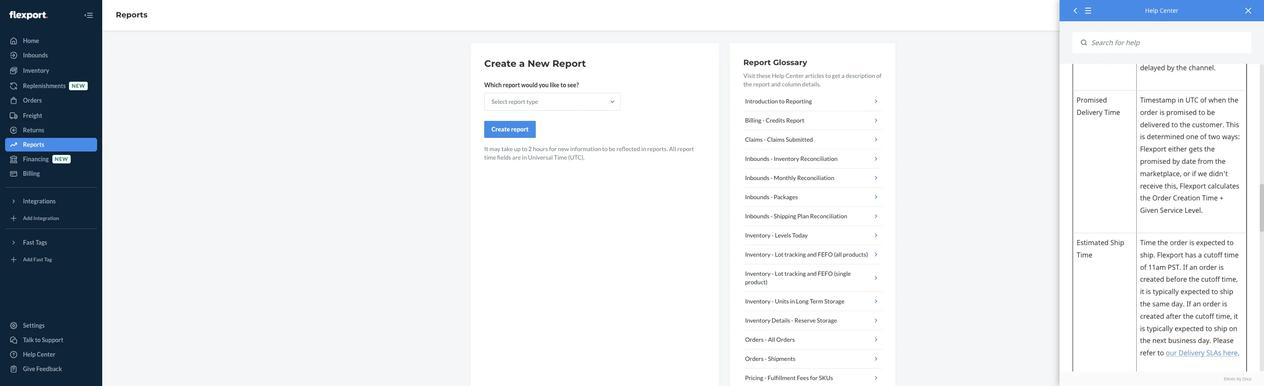 Task type: locate. For each thing, give the bounding box(es) containing it.
- inside inventory - levels today button
[[772, 232, 774, 239]]

report
[[753, 80, 770, 88], [503, 81, 520, 89], [509, 98, 525, 105], [511, 126, 529, 133], [677, 145, 694, 152]]

2 vertical spatial new
[[55, 156, 68, 162]]

1 vertical spatial reports link
[[5, 138, 97, 152]]

- left levels at the bottom of the page
[[772, 232, 774, 239]]

- for orders - all orders
[[765, 336, 767, 343]]

0 horizontal spatial report
[[552, 58, 586, 69]]

0 vertical spatial for
[[549, 145, 557, 152]]

2 vertical spatial help
[[23, 351, 36, 358]]

add integration link
[[5, 212, 97, 225]]

to
[[825, 72, 831, 79], [561, 81, 566, 89], [779, 98, 785, 105], [522, 145, 527, 152], [602, 145, 608, 152], [35, 336, 41, 344]]

- for billing - credits report
[[763, 117, 765, 124]]

1 vertical spatial storage
[[817, 317, 837, 324]]

reconciliation down claims - claims submitted button
[[800, 155, 838, 162]]

replenishments
[[23, 82, 66, 89]]

orders for orders - shipments
[[745, 355, 764, 362]]

0 horizontal spatial all
[[669, 145, 676, 152]]

for
[[549, 145, 557, 152], [810, 374, 818, 382]]

- left units
[[772, 298, 774, 305]]

claims down billing - credits report
[[745, 136, 763, 143]]

storage right 'term' on the bottom of page
[[824, 298, 844, 305]]

and down inventory - lot tracking and fefo (all products) button on the right bottom
[[807, 270, 817, 277]]

fast tags button
[[5, 236, 97, 250]]

0 horizontal spatial help center
[[23, 351, 55, 358]]

2 fefo from the top
[[818, 270, 833, 277]]

- down billing - credits report
[[764, 136, 766, 143]]

1 fefo from the top
[[818, 251, 833, 258]]

1 horizontal spatial for
[[810, 374, 818, 382]]

lot for inventory - lot tracking and fefo (all products)
[[775, 251, 783, 258]]

center down talk to support
[[37, 351, 55, 358]]

- inside inventory - lot tracking and fefo (all products) button
[[772, 251, 774, 258]]

orders up the "freight"
[[23, 97, 42, 104]]

a inside visit these help center articles to get a description of the report and column details.
[[842, 72, 845, 79]]

1 vertical spatial center
[[786, 72, 804, 79]]

a
[[519, 58, 525, 69], [842, 72, 845, 79]]

units
[[775, 298, 789, 305]]

all right reports.
[[669, 145, 676, 152]]

inventory down product)
[[745, 298, 771, 305]]

freight link
[[5, 109, 97, 123]]

- inside orders - all orders button
[[765, 336, 767, 343]]

to right like
[[561, 81, 566, 89]]

1 horizontal spatial a
[[842, 72, 845, 79]]

1 horizontal spatial new
[[72, 83, 85, 89]]

fast left tag
[[33, 257, 43, 263]]

0 horizontal spatial a
[[519, 58, 525, 69]]

integrations button
[[5, 195, 97, 208]]

0 vertical spatial billing
[[745, 117, 761, 124]]

0 horizontal spatial claims
[[745, 136, 763, 143]]

0 vertical spatial fast
[[23, 239, 34, 246]]

- inside pricing - fulfillment fees for skus button
[[764, 374, 767, 382]]

billing - credits report button
[[743, 111, 882, 130]]

help down report glossary
[[772, 72, 784, 79]]

report right reports.
[[677, 145, 694, 152]]

orders - all orders button
[[743, 331, 882, 350]]

center
[[1160, 6, 1179, 14], [786, 72, 804, 79], [37, 351, 55, 358]]

2 vertical spatial in
[[790, 298, 795, 305]]

0 vertical spatial center
[[1160, 6, 1179, 14]]

these
[[756, 72, 771, 79]]

pricing - fulfillment fees for skus
[[745, 374, 833, 382]]

1 vertical spatial billing
[[23, 170, 40, 177]]

1 vertical spatial lot
[[775, 270, 783, 277]]

to left reporting
[[779, 98, 785, 105]]

tracking down today
[[785, 251, 806, 258]]

help center up the search search field
[[1145, 6, 1179, 14]]

create report
[[491, 126, 529, 133]]

0 vertical spatial reports link
[[116, 10, 147, 20]]

orders up pricing
[[745, 355, 764, 362]]

inbounds down the "inbounds - packages"
[[745, 213, 769, 220]]

add
[[23, 215, 32, 222], [23, 257, 32, 263]]

1 vertical spatial and
[[807, 251, 817, 258]]

1 vertical spatial all
[[768, 336, 775, 343]]

1 horizontal spatial claims
[[767, 136, 785, 143]]

all inside it may take up to 2 hours for new information to be reflected in reports. all report time fields are in universal time (utc).
[[669, 145, 676, 152]]

fast inside dropdown button
[[23, 239, 34, 246]]

report for which report would you like to see?
[[503, 81, 520, 89]]

create inside button
[[491, 126, 510, 133]]

0 vertical spatial fefo
[[818, 251, 833, 258]]

reporting
[[786, 98, 812, 105]]

0 vertical spatial help
[[1145, 6, 1158, 14]]

inbounds for inbounds - packages
[[745, 193, 769, 201]]

2 vertical spatial center
[[37, 351, 55, 358]]

1 vertical spatial for
[[810, 374, 818, 382]]

orders - shipments
[[745, 355, 796, 362]]

- up inventory - units in long term storage
[[772, 270, 774, 277]]

reconciliation down inbounds - packages button
[[810, 213, 847, 220]]

2 vertical spatial and
[[807, 270, 817, 277]]

- inside orders - shipments button
[[765, 355, 767, 362]]

inbounds left packages
[[745, 193, 769, 201]]

elevio by dixa
[[1224, 376, 1251, 382]]

fulfillment
[[768, 374, 796, 382]]

type
[[527, 98, 538, 105]]

- inside billing - credits report button
[[763, 117, 765, 124]]

add left integration
[[23, 215, 32, 222]]

help center up give feedback
[[23, 351, 55, 358]]

- left monthly
[[771, 174, 773, 181]]

0 vertical spatial a
[[519, 58, 525, 69]]

are
[[512, 154, 521, 161]]

1 horizontal spatial report
[[743, 58, 771, 67]]

report up select report type at the top of the page
[[503, 81, 520, 89]]

- left packages
[[771, 193, 773, 201]]

inbounds
[[23, 52, 48, 59], [745, 155, 769, 162], [745, 174, 769, 181], [745, 193, 769, 201], [745, 213, 769, 220]]

1 vertical spatial tracking
[[785, 270, 806, 277]]

0 vertical spatial create
[[484, 58, 516, 69]]

fefo left (single
[[818, 270, 833, 277]]

be
[[609, 145, 615, 152]]

1 vertical spatial fast
[[33, 257, 43, 263]]

billing down financing
[[23, 170, 40, 177]]

in inside button
[[790, 298, 795, 305]]

1 vertical spatial reports
[[23, 141, 44, 148]]

report
[[552, 58, 586, 69], [743, 58, 771, 67], [786, 117, 804, 124]]

tracking down the inventory - lot tracking and fefo (all products) in the right of the page
[[785, 270, 806, 277]]

to inside talk to support button
[[35, 336, 41, 344]]

for right fees
[[810, 374, 818, 382]]

2 claims from the left
[[767, 136, 785, 143]]

inventory
[[23, 67, 49, 74], [774, 155, 799, 162], [745, 232, 771, 239], [745, 251, 771, 258], [745, 270, 771, 277], [745, 298, 771, 305], [745, 317, 771, 324]]

1 horizontal spatial center
[[786, 72, 804, 79]]

0 horizontal spatial in
[[522, 154, 527, 161]]

inbounds down claims - claims submitted
[[745, 155, 769, 162]]

inbounds - monthly reconciliation
[[745, 174, 834, 181]]

tags
[[36, 239, 47, 246]]

storage
[[824, 298, 844, 305], [817, 317, 837, 324]]

and left column
[[771, 80, 781, 88]]

lot for inventory - lot tracking and fefo (single product)
[[775, 270, 783, 277]]

center up the search search field
[[1160, 6, 1179, 14]]

0 vertical spatial help center
[[1145, 6, 1179, 14]]

1 vertical spatial reconciliation
[[797, 174, 834, 181]]

to left be
[[602, 145, 608, 152]]

fefo for (all
[[818, 251, 833, 258]]

0 vertical spatial reconciliation
[[800, 155, 838, 162]]

like
[[550, 81, 559, 89]]

levels
[[775, 232, 791, 239]]

fast left tags
[[23, 239, 34, 246]]

inventory left levels at the bottom of the page
[[745, 232, 771, 239]]

2 add from the top
[[23, 257, 32, 263]]

- for inbounds - inventory reconciliation
[[771, 155, 773, 162]]

universal
[[528, 154, 553, 161]]

0 horizontal spatial billing
[[23, 170, 40, 177]]

- down claims - claims submitted
[[771, 155, 773, 162]]

fields
[[497, 154, 511, 161]]

storage right reserve
[[817, 317, 837, 324]]

0 vertical spatial reports
[[116, 10, 147, 20]]

inbounds down home
[[23, 52, 48, 59]]

1 vertical spatial help center
[[23, 351, 55, 358]]

1 horizontal spatial billing
[[745, 117, 761, 124]]

time
[[554, 154, 567, 161]]

0 horizontal spatial center
[[37, 351, 55, 358]]

1 vertical spatial create
[[491, 126, 510, 133]]

0 horizontal spatial new
[[55, 156, 68, 162]]

report up these at the top right
[[743, 58, 771, 67]]

- for inbounds - shipping plan reconciliation
[[771, 213, 773, 220]]

inbounds - shipping plan reconciliation button
[[743, 207, 882, 226]]

a left new
[[519, 58, 525, 69]]

storage inside the inventory - units in long term storage button
[[824, 298, 844, 305]]

inventory for inventory details - reserve storage
[[745, 317, 771, 324]]

report down these at the top right
[[753, 80, 770, 88]]

claims down credits
[[767, 136, 785, 143]]

- left credits
[[763, 117, 765, 124]]

2 horizontal spatial new
[[558, 145, 569, 152]]

orders up orders - shipments
[[745, 336, 764, 343]]

- down inventory - levels today
[[772, 251, 774, 258]]

0 vertical spatial in
[[641, 145, 646, 152]]

0 vertical spatial all
[[669, 145, 676, 152]]

report down reporting
[[786, 117, 804, 124]]

report for create a new report
[[552, 58, 586, 69]]

lot inside inventory - lot tracking and fefo (single product)
[[775, 270, 783, 277]]

reconciliation for inbounds - monthly reconciliation
[[797, 174, 834, 181]]

details
[[772, 317, 790, 324]]

and down inventory - levels today button
[[807, 251, 817, 258]]

2 tracking from the top
[[785, 270, 806, 277]]

and for inventory - lot tracking and fefo (single product)
[[807, 270, 817, 277]]

1 vertical spatial help
[[772, 72, 784, 79]]

1 add from the top
[[23, 215, 32, 222]]

- inside claims - claims submitted button
[[764, 136, 766, 143]]

report left type
[[509, 98, 525, 105]]

introduction to reporting button
[[743, 92, 882, 111]]

integration
[[33, 215, 59, 222]]

reserve
[[795, 317, 816, 324]]

1 tracking from the top
[[785, 251, 806, 258]]

- left shipments at the right of page
[[765, 355, 767, 362]]

create up may
[[491, 126, 510, 133]]

1 horizontal spatial help
[[772, 72, 784, 79]]

- for inventory - lot tracking and fefo (single product)
[[772, 270, 774, 277]]

report inside button
[[511, 126, 529, 133]]

inbounds for inbounds
[[23, 52, 48, 59]]

and inside inventory - lot tracking and fefo (single product)
[[807, 270, 817, 277]]

2 horizontal spatial help
[[1145, 6, 1158, 14]]

new up time
[[558, 145, 569, 152]]

new
[[72, 83, 85, 89], [558, 145, 569, 152], [55, 156, 68, 162]]

and
[[771, 80, 781, 88], [807, 251, 817, 258], [807, 270, 817, 277]]

report up 'up'
[[511, 126, 529, 133]]

0 vertical spatial storage
[[824, 298, 844, 305]]

for inside pricing - fulfillment fees for skus button
[[810, 374, 818, 382]]

all
[[669, 145, 676, 152], [768, 336, 775, 343]]

1 claims from the left
[[745, 136, 763, 143]]

inventory - lot tracking and fefo (all products) button
[[743, 245, 882, 264]]

home link
[[5, 34, 97, 48]]

in right are on the top
[[522, 154, 527, 161]]

0 vertical spatial lot
[[775, 251, 783, 258]]

billing down introduction
[[745, 117, 761, 124]]

help
[[1145, 6, 1158, 14], [772, 72, 784, 79], [23, 351, 36, 358]]

- right pricing
[[764, 374, 767, 382]]

2 horizontal spatial report
[[786, 117, 804, 124]]

for up time
[[549, 145, 557, 152]]

inventory down inventory - levels today
[[745, 251, 771, 258]]

inventory details - reserve storage
[[745, 317, 837, 324]]

talk to support button
[[5, 333, 97, 347]]

1 horizontal spatial all
[[768, 336, 775, 343]]

elevio by dixa link
[[1072, 376, 1251, 382]]

report up see?
[[552, 58, 586, 69]]

- for orders - shipments
[[765, 355, 767, 362]]

inbounds up the "inbounds - packages"
[[745, 174, 769, 181]]

0 horizontal spatial for
[[549, 145, 557, 152]]

all up orders - shipments
[[768, 336, 775, 343]]

products)
[[843, 251, 868, 258]]

fefo inside inventory - lot tracking and fefo (single product)
[[818, 270, 833, 277]]

- right details
[[791, 317, 793, 324]]

help up the "give"
[[23, 351, 36, 358]]

in left reports.
[[641, 145, 646, 152]]

inventory up replenishments
[[23, 67, 49, 74]]

billing inside button
[[745, 117, 761, 124]]

create up which
[[484, 58, 516, 69]]

- inside inbounds - monthly reconciliation button
[[771, 174, 773, 181]]

fefo left (all
[[818, 251, 833, 258]]

time
[[484, 154, 496, 161]]

all inside button
[[768, 336, 775, 343]]

help up the search search field
[[1145, 6, 1158, 14]]

center inside help center link
[[37, 351, 55, 358]]

- inside the inventory - units in long term storage button
[[772, 298, 774, 305]]

settings
[[23, 322, 45, 329]]

select report type
[[491, 98, 538, 105]]

report inside button
[[786, 117, 804, 124]]

0 vertical spatial tracking
[[785, 251, 806, 258]]

- for inventory - levels today
[[772, 232, 774, 239]]

- up orders - shipments
[[765, 336, 767, 343]]

create
[[484, 58, 516, 69], [491, 126, 510, 133]]

- inside inbounds - packages button
[[771, 193, 773, 201]]

visit these help center articles to get a description of the report and column details.
[[743, 72, 882, 88]]

lot
[[775, 251, 783, 258], [775, 270, 783, 277]]

lot up units
[[775, 270, 783, 277]]

to left get
[[825, 72, 831, 79]]

tracking inside inventory - lot tracking and fefo (single product)
[[785, 270, 806, 277]]

orders
[[23, 97, 42, 104], [745, 336, 764, 343], [776, 336, 795, 343], [745, 355, 764, 362]]

1 vertical spatial add
[[23, 257, 32, 263]]

create a new report
[[484, 58, 586, 69]]

- for inventory - lot tracking and fefo (all products)
[[772, 251, 774, 258]]

- left shipping
[[771, 213, 773, 220]]

add down the fast tags in the bottom of the page
[[23, 257, 32, 263]]

pricing - fulfillment fees for skus button
[[743, 369, 882, 386]]

orders for orders - all orders
[[745, 336, 764, 343]]

report for create report
[[511, 126, 529, 133]]

to right talk
[[35, 336, 41, 344]]

1 vertical spatial new
[[558, 145, 569, 152]]

talk
[[23, 336, 34, 344]]

- inside inbounds - inventory reconciliation button
[[771, 155, 773, 162]]

reconciliation down inbounds - inventory reconciliation button
[[797, 174, 834, 181]]

glossary
[[773, 58, 807, 67]]

Search search field
[[1087, 32, 1251, 53]]

inventory inside inventory - lot tracking and fefo (single product)
[[745, 270, 771, 277]]

create for create a new report
[[484, 58, 516, 69]]

0 vertical spatial and
[[771, 80, 781, 88]]

flexport logo image
[[9, 11, 48, 19]]

storage inside inventory details - reserve storage button
[[817, 317, 837, 324]]

inventory up product)
[[745, 270, 771, 277]]

in left long
[[790, 298, 795, 305]]

1 horizontal spatial reports
[[116, 10, 147, 20]]

give
[[23, 365, 35, 373]]

inventory up orders - all orders
[[745, 317, 771, 324]]

2 horizontal spatial in
[[790, 298, 795, 305]]

orders up shipments at the right of page
[[776, 336, 795, 343]]

billing for billing - credits report
[[745, 117, 761, 124]]

center up column
[[786, 72, 804, 79]]

2 lot from the top
[[775, 270, 783, 277]]

1 lot from the top
[[775, 251, 783, 258]]

1 vertical spatial fefo
[[818, 270, 833, 277]]

it
[[484, 145, 488, 152]]

new up billing link
[[55, 156, 68, 162]]

1 vertical spatial a
[[842, 72, 845, 79]]

new up the orders link
[[72, 83, 85, 89]]

- for claims - claims submitted
[[764, 136, 766, 143]]

- inside inventory - lot tracking and fefo (single product)
[[772, 270, 774, 277]]

0 horizontal spatial reports link
[[5, 138, 97, 152]]

details.
[[802, 80, 821, 88]]

lot down inventory - levels today
[[775, 251, 783, 258]]

a right get
[[842, 72, 845, 79]]

2 horizontal spatial center
[[1160, 6, 1179, 14]]

0 vertical spatial add
[[23, 215, 32, 222]]

inventory - lot tracking and fefo (single product)
[[745, 270, 851, 286]]

0 vertical spatial new
[[72, 83, 85, 89]]

- inside 'inbounds - shipping plan reconciliation' button
[[771, 213, 773, 220]]

talk to support
[[23, 336, 63, 344]]

to inside introduction to reporting button
[[779, 98, 785, 105]]



Task type: vqa. For each thing, say whether or not it's contained in the screenshot.
the topmost Reports
yes



Task type: describe. For each thing, give the bounding box(es) containing it.
new
[[528, 58, 550, 69]]

0 horizontal spatial help
[[23, 351, 36, 358]]

2
[[528, 145, 532, 152]]

1 horizontal spatial reports link
[[116, 10, 147, 20]]

fast tags
[[23, 239, 47, 246]]

give feedback
[[23, 365, 62, 373]]

returns link
[[5, 124, 97, 137]]

1 vertical spatial in
[[522, 154, 527, 161]]

(single
[[834, 270, 851, 277]]

- for inventory - units in long term storage
[[772, 298, 774, 305]]

inventory up monthly
[[774, 155, 799, 162]]

- for pricing - fulfillment fees for skus
[[764, 374, 767, 382]]

articles
[[805, 72, 824, 79]]

dixa
[[1242, 376, 1251, 382]]

it may take up to 2 hours for new information to be reflected in reports. all report time fields are in universal time (utc).
[[484, 145, 694, 161]]

help inside visit these help center articles to get a description of the report and column details.
[[772, 72, 784, 79]]

1 horizontal spatial in
[[641, 145, 646, 152]]

support
[[42, 336, 63, 344]]

orders - all orders
[[745, 336, 795, 343]]

may
[[489, 145, 500, 152]]

inventory for inventory
[[23, 67, 49, 74]]

report glossary
[[743, 58, 807, 67]]

integrations
[[23, 198, 56, 205]]

claims - claims submitted button
[[743, 130, 882, 149]]

- for inbounds - packages
[[771, 193, 773, 201]]

product)
[[745, 279, 768, 286]]

claims - claims submitted
[[745, 136, 813, 143]]

billing link
[[5, 167, 97, 181]]

you
[[539, 81, 549, 89]]

inbounds for inbounds - monthly reconciliation
[[745, 174, 769, 181]]

get
[[832, 72, 840, 79]]

reports.
[[647, 145, 668, 152]]

see?
[[567, 81, 579, 89]]

introduction
[[745, 98, 778, 105]]

inventory - levels today button
[[743, 226, 882, 245]]

add fast tag
[[23, 257, 52, 263]]

take
[[501, 145, 513, 152]]

plan
[[797, 213, 809, 220]]

returns
[[23, 126, 44, 134]]

inbounds - inventory reconciliation
[[745, 155, 838, 162]]

add for add fast tag
[[23, 257, 32, 263]]

pricing
[[745, 374, 763, 382]]

feedback
[[36, 365, 62, 373]]

inventory - levels today
[[745, 232, 808, 239]]

new for replenishments
[[72, 83, 85, 89]]

term
[[810, 298, 823, 305]]

which report would you like to see?
[[484, 81, 579, 89]]

tracking for (all
[[785, 251, 806, 258]]

new for financing
[[55, 156, 68, 162]]

freight
[[23, 112, 42, 119]]

- for inbounds - monthly reconciliation
[[771, 174, 773, 181]]

give feedback button
[[5, 362, 97, 376]]

introduction to reporting
[[745, 98, 812, 105]]

inventory for inventory - lot tracking and fefo (all products)
[[745, 251, 771, 258]]

fees
[[797, 374, 809, 382]]

add integration
[[23, 215, 59, 222]]

report for billing - credits report
[[786, 117, 804, 124]]

and for inventory - lot tracking and fefo (all products)
[[807, 251, 817, 258]]

inventory for inventory - units in long term storage
[[745, 298, 771, 305]]

inventory details - reserve storage button
[[743, 311, 882, 331]]

inbounds link
[[5, 49, 97, 62]]

column
[[782, 80, 801, 88]]

inventory link
[[5, 64, 97, 78]]

inbounds - inventory reconciliation button
[[743, 149, 882, 169]]

inbounds - packages button
[[743, 188, 882, 207]]

create for create report
[[491, 126, 510, 133]]

the
[[743, 80, 752, 88]]

information
[[570, 145, 601, 152]]

billing for billing
[[23, 170, 40, 177]]

tracking for (single
[[785, 270, 806, 277]]

elevio
[[1224, 376, 1236, 382]]

fefo for (single
[[818, 270, 833, 277]]

inbounds for inbounds - inventory reconciliation
[[745, 155, 769, 162]]

inventory for inventory - levels today
[[745, 232, 771, 239]]

to left 2
[[522, 145, 527, 152]]

skus
[[819, 374, 833, 382]]

reconciliation for inbounds - inventory reconciliation
[[800, 155, 838, 162]]

today
[[792, 232, 808, 239]]

report for select report type
[[509, 98, 525, 105]]

orders for orders
[[23, 97, 42, 104]]

packages
[[774, 193, 798, 201]]

inbounds - monthly reconciliation button
[[743, 169, 882, 188]]

report inside visit these help center articles to get a description of the report and column details.
[[753, 80, 770, 88]]

home
[[23, 37, 39, 44]]

inventory - lot tracking and fefo (all products)
[[745, 251, 868, 258]]

2 vertical spatial reconciliation
[[810, 213, 847, 220]]

to inside visit these help center articles to get a description of the report and column details.
[[825, 72, 831, 79]]

shipping
[[774, 213, 796, 220]]

1 horizontal spatial help center
[[1145, 6, 1179, 14]]

select
[[491, 98, 507, 105]]

(utc).
[[568, 154, 585, 161]]

inventory for inventory - lot tracking and fefo (single product)
[[745, 270, 771, 277]]

inventory - lot tracking and fefo (single product) button
[[743, 264, 882, 292]]

hours
[[533, 145, 548, 152]]

inventory - units in long term storage button
[[743, 292, 882, 311]]

by
[[1237, 376, 1241, 382]]

report inside it may take up to 2 hours for new information to be reflected in reports. all report time fields are in universal time (utc).
[[677, 145, 694, 152]]

new inside it may take up to 2 hours for new information to be reflected in reports. all report time fields are in universal time (utc).
[[558, 145, 569, 152]]

for inside it may take up to 2 hours for new information to be reflected in reports. all report time fields are in universal time (utc).
[[549, 145, 557, 152]]

monthly
[[774, 174, 796, 181]]

description
[[846, 72, 875, 79]]

of
[[876, 72, 882, 79]]

would
[[521, 81, 538, 89]]

which
[[484, 81, 502, 89]]

(all
[[834, 251, 842, 258]]

center inside visit these help center articles to get a description of the report and column details.
[[786, 72, 804, 79]]

inventory - units in long term storage
[[745, 298, 844, 305]]

create report button
[[484, 121, 536, 138]]

and inside visit these help center articles to get a description of the report and column details.
[[771, 80, 781, 88]]

inbounds - shipping plan reconciliation
[[745, 213, 847, 220]]

add for add integration
[[23, 215, 32, 222]]

0 horizontal spatial reports
[[23, 141, 44, 148]]

help center link
[[5, 348, 97, 362]]

inbounds for inbounds - shipping plan reconciliation
[[745, 213, 769, 220]]

long
[[796, 298, 809, 305]]

financing
[[23, 155, 49, 163]]

close navigation image
[[83, 10, 94, 20]]

- inside inventory details - reserve storage button
[[791, 317, 793, 324]]



